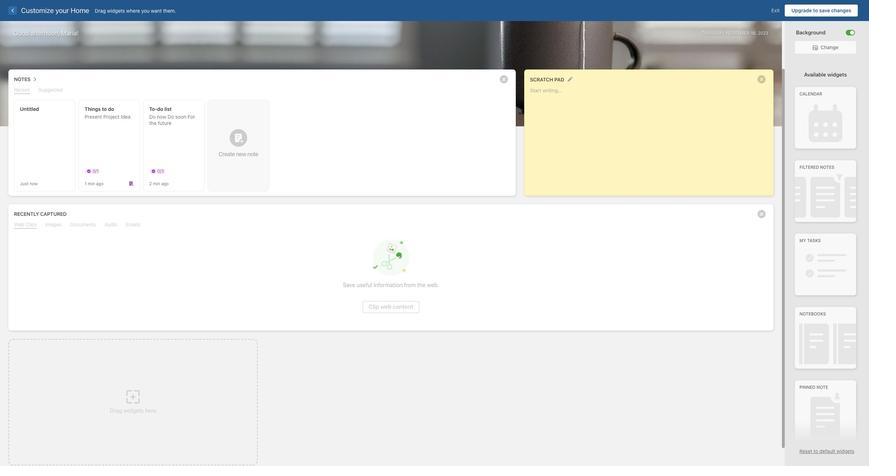 Task type: vqa. For each thing, say whether or not it's contained in the screenshot.
tree
no



Task type: locate. For each thing, give the bounding box(es) containing it.
calendar
[[800, 91, 823, 97]]

thursday,
[[702, 30, 726, 36]]

1 vertical spatial to
[[814, 449, 819, 455]]

your
[[55, 6, 69, 14]]

where
[[126, 8, 140, 14]]

0 vertical spatial drag
[[95, 8, 106, 14]]

filtered notes
[[800, 165, 835, 170]]

customize
[[21, 6, 54, 14]]

widgets
[[107, 8, 125, 14], [828, 71, 847, 78], [124, 408, 144, 414], [837, 449, 855, 455]]

drag for drag widgets where you want them.
[[95, 8, 106, 14]]

exit button
[[766, 5, 785, 17]]

drag
[[95, 8, 106, 14], [110, 408, 122, 414]]

drag right 'home' at left top
[[95, 8, 106, 14]]

to left save
[[813, 7, 818, 13]]

thursday, november 16, 2023
[[702, 30, 769, 36]]

to
[[813, 7, 818, 13], [814, 449, 819, 455]]

to for upgrade
[[813, 7, 818, 13]]

drag for drag widgets here
[[110, 408, 122, 414]]

widgets for available widgets
[[828, 71, 847, 78]]

home
[[71, 6, 89, 14]]

reset to default widgets button
[[800, 449, 855, 455]]

widgets right default
[[837, 449, 855, 455]]

my
[[800, 238, 806, 244]]

0 vertical spatial to
[[813, 7, 818, 13]]

upgrade
[[792, 7, 812, 13]]

drag left here
[[110, 408, 122, 414]]

reset to default widgets
[[800, 449, 855, 455]]

to inside button
[[813, 7, 818, 13]]

upgrade to save changes button
[[785, 5, 858, 17]]

1 horizontal spatial drag
[[110, 408, 122, 414]]

scratch pad button
[[530, 75, 564, 84]]

edit widget title image
[[568, 77, 573, 82]]

widgets left here
[[124, 408, 144, 414]]

0 horizontal spatial drag
[[95, 8, 106, 14]]

upgrade to save changes
[[792, 7, 852, 13]]

here
[[145, 408, 156, 414]]

good
[[14, 30, 29, 37]]

1 vertical spatial drag
[[110, 408, 122, 414]]

good afternoon, maria!
[[14, 30, 79, 37]]

reset
[[800, 449, 813, 455]]

remove image
[[497, 72, 511, 86], [755, 72, 769, 86], [755, 207, 769, 221]]

them.
[[163, 8, 176, 14]]

pinned note
[[800, 385, 829, 390]]

want
[[151, 8, 162, 14]]

widgets left where at the left top of the page
[[107, 8, 125, 14]]

widgets right available
[[828, 71, 847, 78]]

widgets for drag widgets where you want them.
[[107, 8, 125, 14]]

to right reset
[[814, 449, 819, 455]]



Task type: describe. For each thing, give the bounding box(es) containing it.
available widgets
[[804, 71, 847, 78]]

exit
[[772, 7, 780, 13]]

tasks
[[808, 238, 821, 244]]

background image
[[850, 30, 855, 35]]

notes
[[820, 165, 835, 170]]

afternoon,
[[31, 30, 60, 37]]

change
[[821, 44, 839, 50]]

available
[[804, 71, 826, 78]]

background
[[796, 29, 826, 35]]

default
[[820, 449, 836, 455]]

filtered
[[800, 165, 819, 170]]

2023
[[758, 30, 769, 36]]

my tasks
[[800, 238, 821, 244]]

customize your home
[[21, 6, 89, 14]]

scratch
[[530, 77, 553, 82]]

changes
[[832, 7, 852, 13]]

maria!
[[61, 30, 79, 37]]

you
[[141, 8, 150, 14]]

save
[[820, 7, 830, 13]]

november
[[727, 30, 750, 36]]

pad
[[555, 77, 564, 82]]

drag widgets where you want them.
[[95, 8, 176, 14]]

scratch pad
[[530, 77, 564, 82]]

16,
[[751, 30, 757, 36]]

widgets for drag widgets here
[[124, 408, 144, 414]]

to for reset
[[814, 449, 819, 455]]

drag widgets here
[[110, 408, 156, 414]]

change button
[[795, 41, 856, 54]]

pinned
[[800, 385, 816, 390]]

notebooks
[[800, 312, 826, 317]]

note
[[817, 385, 829, 390]]



